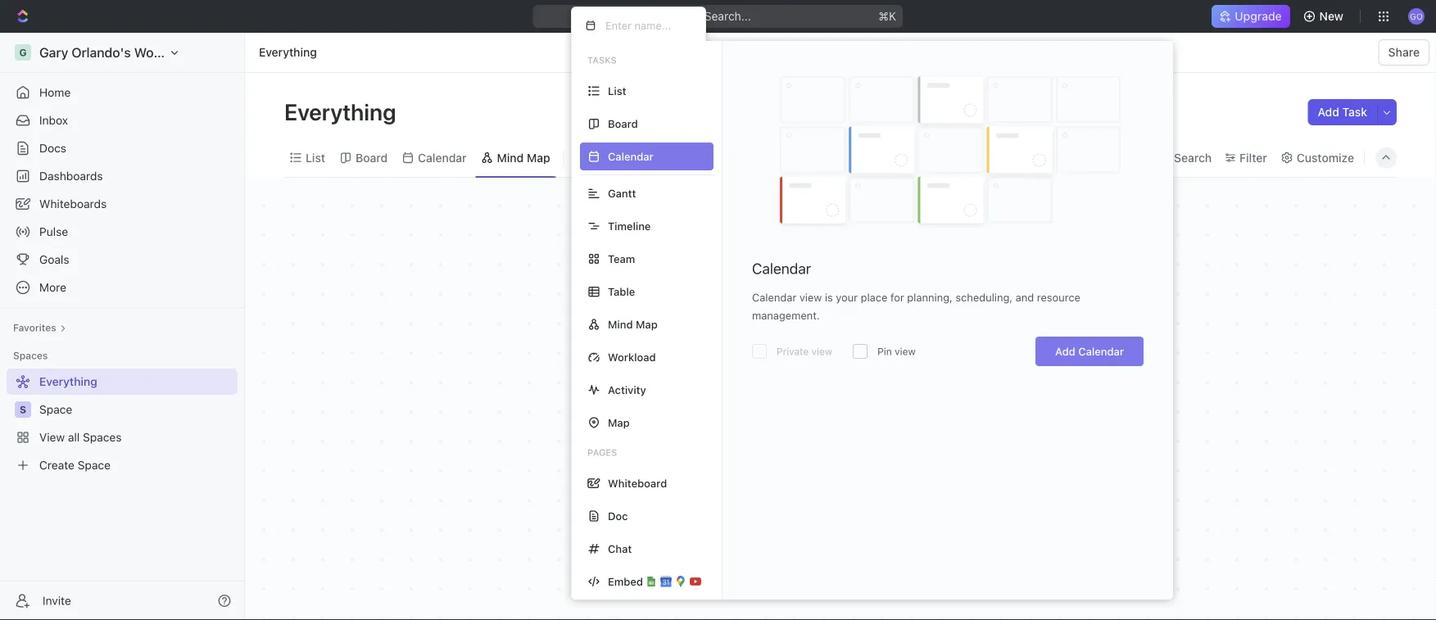 Task type: vqa. For each thing, say whether or not it's contained in the screenshot.
'USER GROUP' image inside Sidebar navigation
no



Task type: describe. For each thing, give the bounding box(es) containing it.
private
[[777, 346, 809, 357]]

home link
[[7, 80, 238, 106]]

pulse link
[[7, 219, 238, 245]]

view
[[592, 151, 619, 164]]

upgrade
[[1236, 9, 1283, 23]]

everything link
[[255, 43, 321, 62]]

calendar link
[[415, 146, 467, 169]]

search
[[1175, 151, 1212, 164]]

tasks
[[588, 55, 617, 66]]

activity
[[608, 384, 647, 396]]

chat
[[608, 543, 632, 555]]

pin
[[878, 346, 892, 357]]

0 vertical spatial mind map
[[497, 151, 551, 164]]

1 vertical spatial mind map
[[608, 318, 658, 331]]

view for calendar
[[800, 291, 822, 304]]

1 vertical spatial mind
[[608, 318, 633, 331]]

add for add task
[[1319, 105, 1340, 119]]

for
[[891, 291, 905, 304]]

0 horizontal spatial board
[[356, 151, 388, 164]]

add for add calendar
[[1056, 346, 1076, 358]]

timeline
[[608, 220, 651, 232]]

spaces
[[13, 350, 48, 361]]

0 horizontal spatial map
[[527, 151, 551, 164]]

calendar inside calendar view is your place for planning, scheduling, and resource management.
[[752, 291, 797, 304]]

1 vertical spatial list
[[306, 151, 325, 164]]

view right private
[[812, 346, 833, 357]]

inbox link
[[7, 107, 238, 134]]

table
[[608, 286, 636, 298]]

whiteboards
[[39, 197, 107, 211]]

new
[[1320, 9, 1344, 23]]

pulse
[[39, 225, 68, 239]]

customize button
[[1276, 146, 1360, 169]]

share
[[1389, 45, 1421, 59]]

mind map link
[[494, 146, 551, 169]]

goals link
[[7, 247, 238, 273]]

home
[[39, 86, 71, 99]]

docs
[[39, 141, 66, 155]]



Task type: locate. For each thing, give the bounding box(es) containing it.
1 vertical spatial map
[[636, 318, 658, 331]]

favorites
[[13, 322, 56, 334]]

customize
[[1297, 151, 1355, 164]]

place
[[861, 291, 888, 304]]

view inside calendar view is your place for planning, scheduling, and resource management.
[[800, 291, 822, 304]]

sidebar navigation
[[0, 33, 245, 621]]

docs link
[[7, 135, 238, 161]]

calendar view is your place for planning, scheduling, and resource management.
[[752, 291, 1081, 322]]

scheduling,
[[956, 291, 1013, 304]]

mind map up workload
[[608, 318, 658, 331]]

list link
[[302, 146, 325, 169]]

search button
[[1153, 146, 1217, 169]]

view button
[[571, 139, 624, 177]]

share button
[[1379, 39, 1430, 66]]

planning,
[[908, 291, 953, 304]]

Enter name... field
[[604, 18, 693, 32]]

team
[[608, 253, 636, 265]]

1 horizontal spatial list
[[608, 85, 627, 97]]

map down the activity
[[608, 417, 630, 429]]

2 horizontal spatial map
[[636, 318, 658, 331]]

board link
[[352, 146, 388, 169]]

0 vertical spatial list
[[608, 85, 627, 97]]

add task
[[1319, 105, 1368, 119]]

whiteboards link
[[7, 191, 238, 217]]

add inside button
[[1319, 105, 1340, 119]]

map up workload
[[636, 318, 658, 331]]

embed
[[608, 576, 643, 588]]

calendar
[[418, 151, 467, 164], [752, 260, 812, 277], [752, 291, 797, 304], [1079, 346, 1125, 358]]

your
[[836, 291, 858, 304]]

search...
[[705, 9, 752, 23]]

task
[[1343, 105, 1368, 119]]

is
[[825, 291, 833, 304]]

tree inside sidebar navigation
[[7, 369, 238, 479]]

0 horizontal spatial list
[[306, 151, 325, 164]]

1 horizontal spatial map
[[608, 417, 630, 429]]

resource
[[1038, 291, 1081, 304]]

pages
[[588, 448, 618, 458]]

map
[[527, 151, 551, 164], [636, 318, 658, 331], [608, 417, 630, 429]]

⌘k
[[879, 9, 897, 23]]

view
[[800, 291, 822, 304], [812, 346, 833, 357], [895, 346, 916, 357]]

view right pin
[[895, 346, 916, 357]]

mind
[[497, 151, 524, 164], [608, 318, 633, 331]]

list left board link
[[306, 151, 325, 164]]

whiteboard
[[608, 477, 667, 490]]

doc
[[608, 510, 628, 523]]

pin view
[[878, 346, 916, 357]]

view button
[[571, 146, 624, 169]]

1 vertical spatial add
[[1056, 346, 1076, 358]]

board
[[608, 118, 638, 130], [356, 151, 388, 164]]

1 vertical spatial everything
[[284, 98, 401, 125]]

mind map
[[497, 151, 551, 164], [608, 318, 658, 331]]

management.
[[752, 309, 820, 322]]

and
[[1016, 291, 1035, 304]]

favorites button
[[7, 318, 73, 338]]

tree
[[7, 369, 238, 479]]

private view
[[777, 346, 833, 357]]

2 vertical spatial map
[[608, 417, 630, 429]]

0 horizontal spatial add
[[1056, 346, 1076, 358]]

add calendar
[[1056, 346, 1125, 358]]

1 horizontal spatial add
[[1319, 105, 1340, 119]]

upgrade link
[[1213, 5, 1291, 28]]

1 vertical spatial board
[[356, 151, 388, 164]]

1 horizontal spatial mind map
[[608, 318, 658, 331]]

add down resource
[[1056, 346, 1076, 358]]

mind map left view dropdown button
[[497, 151, 551, 164]]

view left is
[[800, 291, 822, 304]]

invite
[[43, 594, 71, 608]]

add task button
[[1309, 99, 1378, 125]]

0 vertical spatial mind
[[497, 151, 524, 164]]

0 vertical spatial everything
[[259, 45, 317, 59]]

0 vertical spatial add
[[1319, 105, 1340, 119]]

board right list link
[[356, 151, 388, 164]]

everything
[[259, 45, 317, 59], [284, 98, 401, 125]]

list down tasks
[[608, 85, 627, 97]]

board up view
[[608, 118, 638, 130]]

goals
[[39, 253, 69, 266]]

mind right "calendar" link
[[497, 151, 524, 164]]

1 horizontal spatial board
[[608, 118, 638, 130]]

add left the task
[[1319, 105, 1340, 119]]

dashboards link
[[7, 163, 238, 189]]

list
[[608, 85, 627, 97], [306, 151, 325, 164]]

mind down table
[[608, 318, 633, 331]]

1 horizontal spatial mind
[[608, 318, 633, 331]]

add
[[1319, 105, 1340, 119], [1056, 346, 1076, 358]]

workload
[[608, 351, 656, 364]]

inbox
[[39, 114, 68, 127]]

0 vertical spatial board
[[608, 118, 638, 130]]

0 vertical spatial map
[[527, 151, 551, 164]]

0 horizontal spatial mind
[[497, 151, 524, 164]]

dashboards
[[39, 169, 103, 183]]

gantt
[[608, 187, 636, 200]]

map left view dropdown button
[[527, 151, 551, 164]]

new button
[[1297, 3, 1354, 30]]

view for private view
[[895, 346, 916, 357]]

0 horizontal spatial mind map
[[497, 151, 551, 164]]



